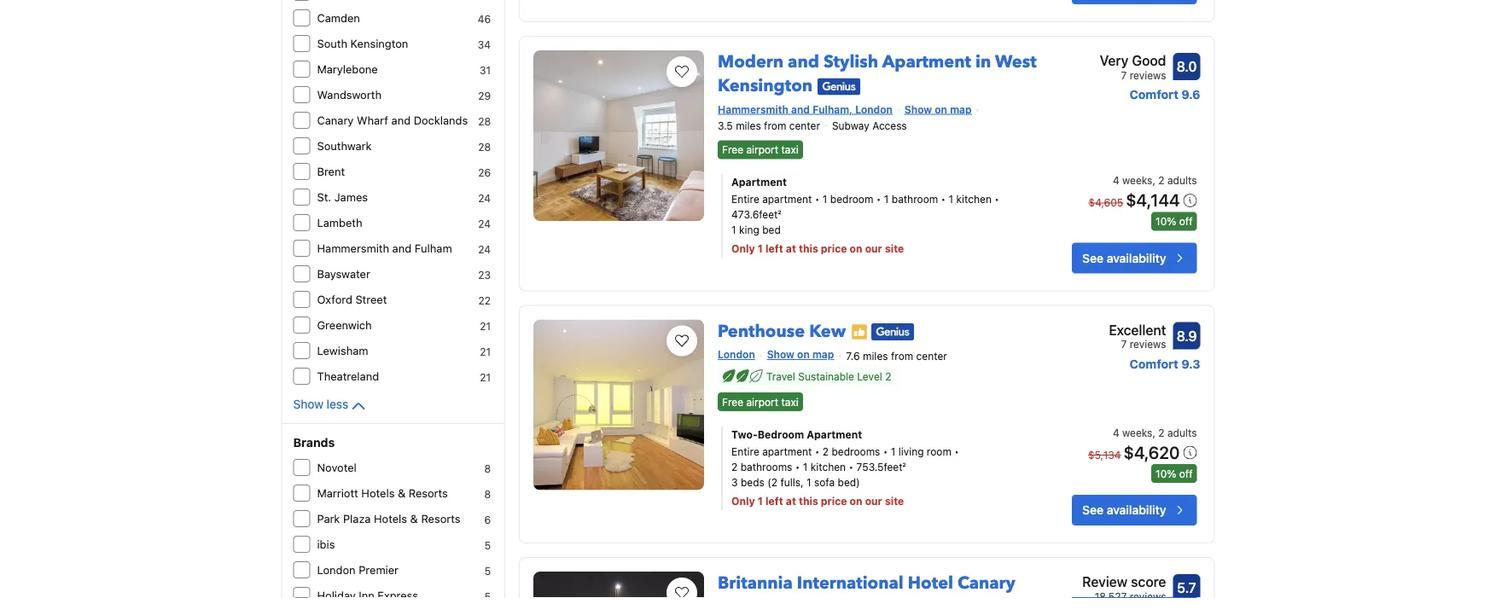 Task type: vqa. For each thing, say whether or not it's contained in the screenshot.


Task type: locate. For each thing, give the bounding box(es) containing it.
1 5 from the top
[[485, 540, 491, 551]]

show up travel
[[767, 349, 795, 361]]

at down fulls,
[[786, 495, 796, 507]]

1 horizontal spatial &
[[410, 513, 418, 525]]

on up sustainable
[[797, 349, 810, 361]]

apartment down the bedroom
[[762, 446, 812, 458]]

1 vertical spatial entire
[[732, 446, 760, 458]]

21 for lewisham
[[480, 346, 491, 358]]

off down $4,144
[[1180, 216, 1193, 228]]

comfort for penthouse kew
[[1130, 357, 1179, 371]]

show up access
[[905, 103, 932, 115]]

8 for novotel
[[484, 463, 491, 475]]

0 horizontal spatial show
[[293, 397, 323, 411]]

street
[[356, 293, 387, 306]]

price
[[821, 243, 847, 255], [821, 495, 847, 507]]

1 vertical spatial this
[[799, 495, 818, 507]]

left down (2
[[766, 495, 783, 507]]

brands
[[293, 436, 335, 450]]

2 price from the top
[[821, 495, 847, 507]]

2 at from the top
[[786, 495, 796, 507]]

1 vertical spatial airport
[[746, 396, 779, 408]]

1 horizontal spatial canary
[[958, 572, 1016, 596]]

adults up $4,144
[[1168, 175, 1197, 187]]

0 vertical spatial ,
[[1153, 175, 1156, 187]]

0 vertical spatial london
[[856, 103, 893, 115]]

•
[[815, 193, 820, 205], [877, 193, 881, 205], [941, 193, 946, 205], [995, 193, 1000, 205], [815, 446, 820, 458], [883, 446, 888, 458], [955, 446, 959, 458], [795, 461, 800, 473], [849, 461, 854, 473]]

2 reviews from the top
[[1130, 338, 1167, 350]]

entire down two-
[[732, 446, 760, 458]]

10% off down $4,144
[[1156, 216, 1193, 228]]

1 vertical spatial hotels
[[374, 513, 407, 525]]

3 21 from the top
[[480, 371, 491, 383]]

$4,144
[[1126, 190, 1180, 210]]

1 free from the top
[[722, 144, 744, 156]]

taxi for modern
[[782, 144, 799, 156]]

show
[[905, 103, 932, 115], [767, 349, 795, 361], [293, 397, 323, 411]]

apartment entire apartment • 1 bedroom • 1 bathroom • 1 kitchen • 473.6feet² 1 king bed only 1 left at this price on our site
[[732, 176, 1000, 255]]

scored 8.9 element
[[1173, 322, 1201, 350]]

0 vertical spatial canary
[[317, 114, 354, 127]]

1 vertical spatial hammersmith
[[317, 242, 389, 255]]

0 vertical spatial site
[[885, 243, 904, 255]]

reviews
[[1130, 69, 1167, 81], [1130, 338, 1167, 350]]

1 airport from the top
[[746, 144, 779, 156]]

7 inside very good 7 reviews
[[1121, 69, 1127, 81]]

1 see from the top
[[1083, 251, 1104, 265]]

2 see from the top
[[1083, 503, 1104, 517]]

only inside two-bedroom apartment entire apartment • 2 bedrooms • 1 living room • 2 bathrooms • 1 kitchen • 753.5feet² 3 beds (2 fulls, 1 sofa bed) only 1 left at this price on our site
[[732, 495, 755, 507]]

0 vertical spatial 10%
[[1156, 216, 1177, 228]]

1 free airport taxi from the top
[[722, 144, 799, 156]]

0 vertical spatial off
[[1180, 216, 1193, 228]]

1 vertical spatial comfort
[[1130, 357, 1179, 371]]

1 off from the top
[[1180, 216, 1193, 228]]

2 see availability from the top
[[1083, 503, 1167, 517]]

0 vertical spatial airport
[[746, 144, 779, 156]]

1 4 weeks , 2 adults from the top
[[1113, 175, 1197, 187]]

see availability link down $4,620
[[1072, 495, 1197, 526]]

1 vertical spatial 24
[[478, 218, 491, 230]]

1 vertical spatial taxi
[[782, 396, 799, 408]]

resorts left 6
[[421, 513, 461, 525]]

at up the penthouse kew link
[[786, 243, 796, 255]]

2 7 from the top
[[1121, 338, 1127, 350]]

1 21 from the top
[[480, 320, 491, 332]]

9.3
[[1182, 357, 1201, 371]]

london up subway access
[[856, 103, 893, 115]]

adults up $4,620
[[1168, 427, 1197, 439]]

1 vertical spatial 28
[[478, 141, 491, 153]]

very good element
[[1100, 50, 1167, 71]]

, for modern and stylish apartment in west kensington
[[1153, 175, 1156, 187]]

2 apartment from the top
[[762, 446, 812, 458]]

0 vertical spatial center
[[789, 120, 820, 132]]

2 free airport taxi from the top
[[722, 396, 799, 408]]

2 , from the top
[[1153, 427, 1156, 439]]

london for london
[[718, 349, 755, 361]]

apartment left in
[[882, 50, 972, 74]]

hammersmith up 3.5 miles from center
[[718, 103, 789, 115]]

this inside apartment entire apartment • 1 bedroom • 1 bathroom • 1 kitchen • 473.6feet² 1 king bed only 1 left at this price on our site
[[799, 243, 818, 255]]

apartment inside apartment entire apartment • 1 bedroom • 1 bathroom • 1 kitchen • 473.6feet² 1 king bed only 1 left at this price on our site
[[732, 176, 787, 188]]

10% off
[[1156, 216, 1193, 228], [1156, 468, 1193, 480]]

23
[[478, 269, 491, 281]]

weeks for penthouse kew
[[1123, 427, 1153, 439]]

$4,605
[[1089, 197, 1124, 209]]

8 for marriott hotels & resorts
[[484, 488, 491, 500]]

1 availability from the top
[[1107, 251, 1167, 265]]

from down the hammersmith and fulham, london
[[764, 120, 787, 132]]

hotels up the park plaza hotels & resorts
[[361, 487, 395, 500]]

map for modern and stylish apartment in west kensington
[[950, 103, 972, 115]]

2 right level
[[885, 370, 892, 382]]

2 comfort from the top
[[1130, 357, 1179, 371]]

2 this from the top
[[799, 495, 818, 507]]

2 adults from the top
[[1168, 427, 1197, 439]]

wharf
[[357, 114, 388, 127], [718, 596, 769, 598]]

and up the hammersmith and fulham, london
[[788, 50, 819, 74]]

1 horizontal spatial center
[[916, 350, 947, 362]]

from for and
[[764, 120, 787, 132]]

apartment link
[[732, 175, 1020, 190]]

1 7 from the top
[[1121, 69, 1127, 81]]

2 21 from the top
[[480, 346, 491, 358]]

2 10% off from the top
[[1156, 468, 1193, 480]]

taxi down 3.5 miles from center
[[782, 144, 799, 156]]

0 vertical spatial this
[[799, 243, 818, 255]]

7 down 'excellent'
[[1121, 338, 1127, 350]]

0 vertical spatial 28
[[478, 115, 491, 127]]

availability down $4,144
[[1107, 251, 1167, 265]]

see availability down the $5,134
[[1083, 503, 1167, 517]]

only
[[732, 243, 755, 255], [732, 495, 755, 507]]

show on map up access
[[905, 103, 972, 115]]

0 vertical spatial apartment
[[882, 50, 972, 74]]

2 horizontal spatial apartment
[[882, 50, 972, 74]]

1 weeks from the top
[[1123, 175, 1153, 187]]

and for stylish
[[788, 50, 819, 74]]

left inside two-bedroom apartment entire apartment • 2 bedrooms • 1 living room • 2 bathrooms • 1 kitchen • 753.5feet² 3 beds (2 fulls, 1 sofa bed) only 1 left at this price on our site
[[766, 495, 783, 507]]

1 vertical spatial our
[[865, 495, 883, 507]]

1 horizontal spatial hammersmith
[[718, 103, 789, 115]]

comfort down excellent 7 reviews
[[1130, 357, 1179, 371]]

0 vertical spatial show on map
[[905, 103, 972, 115]]

bayswater
[[317, 268, 370, 280]]

1 vertical spatial site
[[885, 495, 904, 507]]

1 28 from the top
[[478, 115, 491, 127]]

apartment up 473.6feet²
[[762, 193, 812, 205]]

apartment
[[762, 193, 812, 205], [762, 446, 812, 458]]

and inside modern and stylish apartment in west kensington
[[788, 50, 819, 74]]

site down 753.5feet²
[[885, 495, 904, 507]]

resorts up the park plaza hotels & resorts
[[409, 487, 448, 500]]

5
[[485, 540, 491, 551], [485, 565, 491, 577]]

see for penthouse kew
[[1083, 503, 1104, 517]]

21 for theatreland
[[480, 371, 491, 383]]

10% off down $4,620
[[1156, 468, 1193, 480]]

2 vertical spatial 21
[[480, 371, 491, 383]]

1 vertical spatial miles
[[863, 350, 888, 362]]

1 vertical spatial 10% off
[[1156, 468, 1193, 480]]

reviews down 'excellent'
[[1130, 338, 1167, 350]]

park
[[317, 513, 340, 525]]

see availability
[[1083, 251, 1167, 265], [1083, 503, 1167, 517]]

only down king
[[732, 243, 755, 255]]

1 vertical spatial kensington
[[718, 74, 813, 98]]

0 vertical spatial 7
[[1121, 69, 1127, 81]]

10% down $4,144
[[1156, 216, 1177, 228]]

show on map for penthouse kew
[[767, 349, 834, 361]]

show on map
[[905, 103, 972, 115], [767, 349, 834, 361]]

1 at from the top
[[786, 243, 796, 255]]

two-bedroom apartment entire apartment • 2 bedrooms • 1 living room • 2 bathrooms • 1 kitchen • 753.5feet² 3 beds (2 fulls, 1 sofa bed) only 1 left at this price on our site
[[732, 429, 959, 507]]

2 taxi from the top
[[782, 396, 799, 408]]

0 vertical spatial at
[[786, 243, 796, 255]]

oxford
[[317, 293, 352, 306]]

kitchen right bathroom
[[957, 193, 992, 205]]

1 see availability link from the top
[[1072, 243, 1197, 274]]

2 8 from the top
[[484, 488, 491, 500]]

at
[[786, 243, 796, 255], [786, 495, 796, 507]]

london down penthouse
[[718, 349, 755, 361]]

only down 3
[[732, 495, 755, 507]]

miles
[[736, 120, 761, 132], [863, 350, 888, 362]]

7.6 miles from center
[[846, 350, 947, 362]]

1 10% off from the top
[[1156, 216, 1193, 228]]

price down sofa
[[821, 495, 847, 507]]

1 vertical spatial center
[[916, 350, 947, 362]]

10% off for modern and stylish apartment in west kensington
[[1156, 216, 1193, 228]]

0 vertical spatial adults
[[1168, 175, 1197, 187]]

1 apartment from the top
[[762, 193, 812, 205]]

1 our from the top
[[865, 243, 883, 255]]

1 entire from the top
[[732, 193, 760, 205]]

hotels down marriott hotels & resorts
[[374, 513, 407, 525]]

kensington
[[351, 37, 408, 50], [718, 74, 813, 98]]

4 weeks , 2 adults for penthouse kew
[[1113, 427, 1197, 439]]

center
[[789, 120, 820, 132], [916, 350, 947, 362]]

7.6
[[846, 350, 860, 362]]

1 vertical spatial 10%
[[1156, 468, 1177, 480]]

free up two-
[[722, 396, 744, 408]]

0 vertical spatial &
[[398, 487, 406, 500]]

show on map up travel
[[767, 349, 834, 361]]

1 price from the top
[[821, 243, 847, 255]]

free airport taxi for modern and stylish apartment in west kensington
[[722, 144, 799, 156]]

show on map for modern and stylish apartment in west kensington
[[905, 103, 972, 115]]

1 vertical spatial 4
[[1113, 427, 1120, 439]]

see availability link down $4,144
[[1072, 243, 1197, 274]]

park plaza hotels & resorts
[[317, 513, 461, 525]]

0 vertical spatial kitchen
[[957, 193, 992, 205]]

sofa
[[814, 476, 835, 488]]

1 horizontal spatial map
[[950, 103, 972, 115]]

0 vertical spatial 8
[[484, 463, 491, 475]]

canary right hotel
[[958, 572, 1016, 596]]

bedroom
[[758, 429, 804, 441]]

0 vertical spatial 4 weeks , 2 adults
[[1113, 175, 1197, 187]]

0 horizontal spatial center
[[789, 120, 820, 132]]

2 left from the top
[[766, 495, 783, 507]]

reviews inside very good 7 reviews
[[1130, 69, 1167, 81]]

see
[[1083, 251, 1104, 265], [1083, 503, 1104, 517]]

adults for modern and stylish apartment in west kensington
[[1168, 175, 1197, 187]]

2 only from the top
[[732, 495, 755, 507]]

center down the hammersmith and fulham, london
[[789, 120, 820, 132]]

1 horizontal spatial london
[[718, 349, 755, 361]]

1 vertical spatial kitchen
[[811, 461, 846, 473]]

travel sustainable level 2
[[767, 370, 892, 382]]

0 vertical spatial entire
[[732, 193, 760, 205]]

hammersmith for hammersmith and fulham, london
[[718, 103, 789, 115]]

see availability down $4,605
[[1083, 251, 1167, 265]]

hammersmith up bayswater
[[317, 242, 389, 255]]

entire up 473.6feet²
[[732, 193, 760, 205]]

1 vertical spatial show on map
[[767, 349, 834, 361]]

hammersmith for hammersmith and fulham
[[317, 242, 389, 255]]

1 vertical spatial only
[[732, 495, 755, 507]]

on inside two-bedroom apartment entire apartment • 2 bedrooms • 1 living room • 2 bathrooms • 1 kitchen • 753.5feet² 3 beds (2 fulls, 1 sofa bed) only 1 left at this price on our site
[[850, 495, 863, 507]]

10% down $4,620
[[1156, 468, 1177, 480]]

1 vertical spatial apartment
[[762, 446, 812, 458]]

2 4 from the top
[[1113, 427, 1120, 439]]

1 vertical spatial 5
[[485, 565, 491, 577]]

1 adults from the top
[[1168, 175, 1197, 187]]

off for penthouse kew
[[1180, 468, 1193, 480]]

penthouse kew image
[[534, 320, 704, 490]]

0 vertical spatial see availability
[[1083, 251, 1167, 265]]

resorts
[[409, 487, 448, 500], [421, 513, 461, 525]]

1 up fulls,
[[803, 461, 808, 473]]

1 this from the top
[[799, 243, 818, 255]]

1 only from the top
[[732, 243, 755, 255]]

comfort
[[1130, 87, 1179, 101], [1130, 357, 1179, 371]]

0 vertical spatial free airport taxi
[[722, 144, 799, 156]]

availability down $4,620
[[1107, 503, 1167, 517]]

0 vertical spatial left
[[766, 243, 783, 255]]

airport down travel
[[746, 396, 779, 408]]

2 availability from the top
[[1107, 503, 1167, 517]]

center for kew
[[916, 350, 947, 362]]

24 for and
[[478, 243, 491, 255]]

2 horizontal spatial show
[[905, 103, 932, 115]]

this property is part of our preferred partner program. it's committed to providing excellent service and good value. it'll pay us a higher commission if you make a booking. image
[[851, 324, 868, 341], [851, 324, 868, 341]]

0 horizontal spatial london
[[317, 564, 356, 577]]

see availability link for modern and stylish apartment in west kensington
[[1072, 243, 1197, 274]]

1 vertical spatial 21
[[480, 346, 491, 358]]

10% off for penthouse kew
[[1156, 468, 1193, 480]]

bedroom
[[830, 193, 874, 205]]

, up $4,144
[[1153, 175, 1156, 187]]

only inside apartment entire apartment • 1 bedroom • 1 bathroom • 1 kitchen • 473.6feet² 1 king bed only 1 left at this price on our site
[[732, 243, 755, 255]]

&
[[398, 487, 406, 500], [410, 513, 418, 525]]

our inside apartment entire apartment • 1 bedroom • 1 bathroom • 1 kitchen • 473.6feet² 1 king bed only 1 left at this price on our site
[[865, 243, 883, 255]]

4 up the $5,134
[[1113, 427, 1120, 439]]

1 8 from the top
[[484, 463, 491, 475]]

off down $4,620
[[1180, 468, 1193, 480]]

0 vertical spatial 4
[[1113, 175, 1120, 187]]

this inside two-bedroom apartment entire apartment • 2 bedrooms • 1 living room • 2 bathrooms • 1 kitchen • 753.5feet² 3 beds (2 fulls, 1 sofa bed) only 1 left at this price on our site
[[799, 495, 818, 507]]

0 horizontal spatial show on map
[[767, 349, 834, 361]]

7 down very
[[1121, 69, 1127, 81]]

2 off from the top
[[1180, 468, 1193, 480]]

taxi for penthouse
[[782, 396, 799, 408]]

hotels
[[361, 487, 395, 500], [374, 513, 407, 525]]

1 site from the top
[[885, 243, 904, 255]]

1 left living
[[891, 446, 896, 458]]

2 5 from the top
[[485, 565, 491, 577]]

1 comfort from the top
[[1130, 87, 1179, 101]]

good
[[1132, 52, 1167, 69]]

0 horizontal spatial miles
[[736, 120, 761, 132]]

airport for modern and stylish apartment in west kensington
[[746, 144, 779, 156]]

1 left from the top
[[766, 243, 783, 255]]

brent
[[317, 165, 345, 178]]

2 free from the top
[[722, 396, 744, 408]]

3 24 from the top
[[478, 243, 491, 255]]

2 our from the top
[[865, 495, 883, 507]]

britannia international hotel canary wharf link
[[718, 565, 1016, 598]]

7
[[1121, 69, 1127, 81], [1121, 338, 1127, 350]]

2 vertical spatial london
[[317, 564, 356, 577]]

miles for penthouse kew
[[863, 350, 888, 362]]

0 vertical spatial our
[[865, 243, 883, 255]]

wharf down britannia
[[718, 596, 769, 598]]

1 vertical spatial apartment
[[732, 176, 787, 188]]

penthouse
[[718, 320, 805, 343]]

& down marriott hotels & resorts
[[410, 513, 418, 525]]

0 vertical spatial 10% off
[[1156, 216, 1193, 228]]

our down 753.5feet²
[[865, 495, 883, 507]]

travel
[[767, 370, 796, 382]]

airport for penthouse kew
[[746, 396, 779, 408]]

1 vertical spatial availability
[[1107, 503, 1167, 517]]

2 vertical spatial show
[[293, 397, 323, 411]]

in
[[976, 50, 991, 74]]

0 horizontal spatial map
[[813, 349, 834, 361]]

0 vertical spatial show
[[905, 103, 932, 115]]

theatreland
[[317, 370, 379, 383]]

0 vertical spatial see
[[1083, 251, 1104, 265]]

4 weeks , 2 adults up $4,144
[[1113, 175, 1197, 187]]

and left docklands
[[391, 114, 411, 127]]

0 vertical spatial reviews
[[1130, 69, 1167, 81]]

1 taxi from the top
[[782, 144, 799, 156]]

britannia
[[718, 572, 793, 596]]

entire
[[732, 193, 760, 205], [732, 446, 760, 458]]

map for penthouse kew
[[813, 349, 834, 361]]

from right 7.6
[[891, 350, 914, 362]]

2 28 from the top
[[478, 141, 491, 153]]

28 for canary wharf and docklands
[[478, 115, 491, 127]]

1 vertical spatial 4 weeks , 2 adults
[[1113, 427, 1197, 439]]

0 vertical spatial taxi
[[782, 144, 799, 156]]

see availability for penthouse kew
[[1083, 503, 1167, 517]]

1 vertical spatial show
[[767, 349, 795, 361]]

0 vertical spatial free
[[722, 144, 744, 156]]

(2
[[768, 476, 778, 488]]

on
[[935, 103, 948, 115], [850, 243, 863, 255], [797, 349, 810, 361], [850, 495, 863, 507]]

0 vertical spatial 5
[[485, 540, 491, 551]]

0 horizontal spatial &
[[398, 487, 406, 500]]

1 4 from the top
[[1113, 175, 1120, 187]]

hammersmith
[[718, 103, 789, 115], [317, 242, 389, 255]]

0 vertical spatial from
[[764, 120, 787, 132]]

2 4 weeks , 2 adults from the top
[[1113, 427, 1197, 439]]

miles right "3.5"
[[736, 120, 761, 132]]

our inside two-bedroom apartment entire apartment • 2 bedrooms • 1 living room • 2 bathrooms • 1 kitchen • 753.5feet² 3 beds (2 fulls, 1 sofa bed) only 1 left at this price on our site
[[865, 495, 883, 507]]

10% for penthouse kew
[[1156, 468, 1177, 480]]

free down "3.5"
[[722, 144, 744, 156]]

0 vertical spatial comfort
[[1130, 87, 1179, 101]]

1 horizontal spatial show
[[767, 349, 795, 361]]

on down modern and stylish apartment in west kensington
[[935, 103, 948, 115]]

24
[[478, 192, 491, 204], [478, 218, 491, 230], [478, 243, 491, 255]]

1 down king
[[758, 243, 763, 255]]

& up the park plaza hotels & resorts
[[398, 487, 406, 500]]

8
[[484, 463, 491, 475], [484, 488, 491, 500]]

10%
[[1156, 216, 1177, 228], [1156, 468, 1177, 480]]

1 10% from the top
[[1156, 216, 1177, 228]]

21
[[480, 320, 491, 332], [480, 346, 491, 358], [480, 371, 491, 383]]

free airport taxi down travel
[[722, 396, 799, 408]]

0 vertical spatial weeks
[[1123, 175, 1153, 187]]

canary
[[317, 114, 354, 127], [958, 572, 1016, 596]]

south
[[317, 37, 347, 50]]

28 up 26
[[478, 141, 491, 153]]

2 airport from the top
[[746, 396, 779, 408]]

2 24 from the top
[[478, 218, 491, 230]]

1 vertical spatial see availability link
[[1072, 495, 1197, 526]]

canary up southwark
[[317, 114, 354, 127]]

taxi down travel
[[782, 396, 799, 408]]

1 , from the top
[[1153, 175, 1156, 187]]

29
[[478, 90, 491, 102]]

1 vertical spatial 8
[[484, 488, 491, 500]]

0 vertical spatial 24
[[478, 192, 491, 204]]

2 vertical spatial apartment
[[807, 429, 862, 441]]

1 horizontal spatial apartment
[[807, 429, 862, 441]]

4 for modern and stylish apartment in west kensington
[[1113, 175, 1120, 187]]

site down bathroom
[[885, 243, 904, 255]]

1 vertical spatial adults
[[1168, 427, 1197, 439]]

london down the ibis
[[317, 564, 356, 577]]

miles up level
[[863, 350, 888, 362]]

1 vertical spatial london
[[718, 349, 755, 361]]

28 down 29
[[478, 115, 491, 127]]

2 weeks from the top
[[1123, 427, 1153, 439]]

0 vertical spatial price
[[821, 243, 847, 255]]

0 vertical spatial only
[[732, 243, 755, 255]]

comfort down good
[[1130, 87, 1179, 101]]

kensington up marylebone
[[351, 37, 408, 50]]

site
[[885, 243, 904, 255], [885, 495, 904, 507]]

on down bed)
[[850, 495, 863, 507]]

modern and stylish apartment in west kensington image
[[534, 50, 704, 221]]

1 horizontal spatial miles
[[863, 350, 888, 362]]

,
[[1153, 175, 1156, 187], [1153, 427, 1156, 439]]

see down the $5,134
[[1083, 503, 1104, 517]]

center right 7.6
[[916, 350, 947, 362]]

london
[[856, 103, 893, 115], [718, 349, 755, 361], [317, 564, 356, 577]]

left down the bed
[[766, 243, 783, 255]]

see down $4,605
[[1083, 251, 1104, 265]]

at inside two-bedroom apartment entire apartment • 2 bedrooms • 1 living room • 2 bathrooms • 1 kitchen • 753.5feet² 3 beds (2 fulls, 1 sofa bed) only 1 left at this price on our site
[[786, 495, 796, 507]]

$5,134
[[1088, 449, 1121, 461]]

price down bedroom
[[821, 243, 847, 255]]

our down bedroom
[[865, 243, 883, 255]]

show left less
[[293, 397, 323, 411]]

kitchen up sofa
[[811, 461, 846, 473]]

5 for ibis
[[485, 540, 491, 551]]

4 weeks , 2 adults up $4,620
[[1113, 427, 1197, 439]]

reviews down good
[[1130, 69, 1167, 81]]

1 reviews from the top
[[1130, 69, 1167, 81]]

show less button
[[293, 396, 369, 417]]

1 vertical spatial wharf
[[718, 596, 769, 598]]

bed)
[[838, 476, 860, 488]]

apartment up bedrooms
[[807, 429, 862, 441]]

2 see availability link from the top
[[1072, 495, 1197, 526]]

availability
[[1107, 251, 1167, 265], [1107, 503, 1167, 517]]

weeks up $4,620
[[1123, 427, 1153, 439]]

review score element
[[1083, 572, 1167, 593]]

2 up 3
[[732, 461, 738, 473]]

1 see availability from the top
[[1083, 251, 1167, 265]]

2 entire from the top
[[732, 446, 760, 458]]

1 vertical spatial at
[[786, 495, 796, 507]]

genius discounts available at this property. image
[[818, 78, 861, 95], [818, 78, 861, 95], [872, 324, 914, 341], [872, 324, 914, 341]]

2 10% from the top
[[1156, 468, 1177, 480]]

apartment up 473.6feet²
[[732, 176, 787, 188]]

kitchen inside apartment entire apartment • 1 bedroom • 1 bathroom • 1 kitchen • 473.6feet² 1 king bed only 1 left at this price on our site
[[957, 193, 992, 205]]

2 site from the top
[[885, 495, 904, 507]]

1 vertical spatial from
[[891, 350, 914, 362]]

1 vertical spatial 7
[[1121, 338, 1127, 350]]

free
[[722, 144, 744, 156], [722, 396, 744, 408]]

level
[[857, 370, 883, 382]]

this
[[799, 243, 818, 255], [799, 495, 818, 507]]

lambeth
[[317, 216, 362, 229]]

1 24 from the top
[[478, 192, 491, 204]]



Task type: describe. For each thing, give the bounding box(es) containing it.
availability for modern and stylish apartment in west kensington
[[1107, 251, 1167, 265]]

and for fulham
[[392, 242, 412, 255]]

availability for penthouse kew
[[1107, 503, 1167, 517]]

on inside apartment entire apartment • 1 bedroom • 1 bathroom • 1 kitchen • 473.6feet² 1 king bed only 1 left at this price on our site
[[850, 243, 863, 255]]

kitchen inside two-bedroom apartment entire apartment • 2 bedrooms • 1 living room • 2 bathrooms • 1 kitchen • 753.5feet² 3 beds (2 fulls, 1 sofa bed) only 1 left at this price on our site
[[811, 461, 846, 473]]

2 up $4,144
[[1159, 175, 1165, 187]]

show for and
[[905, 103, 932, 115]]

apartment inside two-bedroom apartment entire apartment • 2 bedrooms • 1 living room • 2 bathrooms • 1 kitchen • 753.5feet² 3 beds (2 fulls, 1 sofa bed) only 1 left at this price on our site
[[762, 446, 812, 458]]

$4,620
[[1124, 442, 1180, 462]]

scored 5.7 element
[[1173, 575, 1201, 598]]

hotel
[[908, 572, 954, 596]]

britannia international hotel canary wharf
[[718, 572, 1016, 598]]

wharf inside britannia international hotel canary wharf
[[718, 596, 769, 598]]

free for penthouse kew
[[722, 396, 744, 408]]

at inside apartment entire apartment • 1 bedroom • 1 bathroom • 1 kitchen • 473.6feet² 1 king bed only 1 left at this price on our site
[[786, 243, 796, 255]]

1 vertical spatial resorts
[[421, 513, 461, 525]]

28 for southwark
[[478, 141, 491, 153]]

0 horizontal spatial canary
[[317, 114, 354, 127]]

excellent
[[1109, 322, 1167, 338]]

2 horizontal spatial london
[[856, 103, 893, 115]]

hammersmith and fulham, london
[[718, 103, 893, 115]]

entire inside two-bedroom apartment entire apartment • 2 bedrooms • 1 living room • 2 bathrooms • 1 kitchen • 753.5feet² 3 beds (2 fulls, 1 sofa bed) only 1 left at this price on our site
[[732, 446, 760, 458]]

site inside apartment entire apartment • 1 bedroom • 1 bathroom • 1 kitchen • 473.6feet² 1 king bed only 1 left at this price on our site
[[885, 243, 904, 255]]

free for modern and stylish apartment in west kensington
[[722, 144, 744, 156]]

hammersmith and fulham
[[317, 242, 452, 255]]

1 vertical spatial &
[[410, 513, 418, 525]]

apartment inside two-bedroom apartment entire apartment • 2 bedrooms • 1 living room • 2 bathrooms • 1 kitchen • 753.5feet² 3 beds (2 fulls, 1 sofa bed) only 1 left at this price on our site
[[807, 429, 862, 441]]

two-
[[732, 429, 758, 441]]

from for kew
[[891, 350, 914, 362]]

miles for modern and stylish apartment in west kensington
[[736, 120, 761, 132]]

wandsworth
[[317, 88, 382, 101]]

room
[[927, 446, 952, 458]]

1 left bedroom
[[823, 193, 828, 205]]

weeks for modern and stylish apartment in west kensington
[[1123, 175, 1153, 187]]

0 horizontal spatial kensington
[[351, 37, 408, 50]]

31
[[480, 64, 491, 76]]

southwark
[[317, 140, 372, 152]]

show for kew
[[767, 349, 795, 361]]

bathrooms
[[741, 461, 793, 473]]

site inside two-bedroom apartment entire apartment • 2 bedrooms • 1 living room • 2 bathrooms • 1 kitchen • 753.5feet² 3 beds (2 fulls, 1 sofa bed) only 1 left at this price on our site
[[885, 495, 904, 507]]

473.6feet²
[[732, 209, 782, 221]]

docklands
[[414, 114, 468, 127]]

excellent 7 reviews
[[1109, 322, 1167, 350]]

center for and
[[789, 120, 820, 132]]

9.6
[[1182, 87, 1201, 101]]

beds
[[741, 476, 765, 488]]

adults for penthouse kew
[[1168, 427, 1197, 439]]

bed
[[762, 224, 781, 236]]

st. james
[[317, 191, 368, 204]]

5 for london premier
[[485, 565, 491, 577]]

very good 7 reviews
[[1100, 52, 1167, 81]]

london premier
[[317, 564, 399, 577]]

1 left sofa
[[807, 476, 812, 488]]

scored 8.0 element
[[1173, 53, 1201, 80]]

two-bedroom apartment link
[[732, 427, 1020, 442]]

4 for penthouse kew
[[1113, 427, 1120, 439]]

entire inside apartment entire apartment • 1 bedroom • 1 bathroom • 1 kitchen • 473.6feet² 1 king bed only 1 left at this price on our site
[[732, 193, 760, 205]]

king
[[739, 224, 760, 236]]

marriott
[[317, 487, 358, 500]]

plaza
[[343, 513, 371, 525]]

review
[[1083, 574, 1128, 590]]

comfort 9.6
[[1130, 87, 1201, 101]]

modern
[[718, 50, 784, 74]]

marylebone
[[317, 63, 378, 76]]

2 up $4,620
[[1159, 427, 1165, 439]]

off for modern and stylish apartment in west kensington
[[1180, 216, 1193, 228]]

price inside apartment entire apartment • 1 bedroom • 1 bathroom • 1 kitchen • 473.6feet² 1 king bed only 1 left at this price on our site
[[821, 243, 847, 255]]

camden
[[317, 12, 360, 24]]

see availability link for penthouse kew
[[1072, 495, 1197, 526]]

34
[[478, 38, 491, 50]]

1 left king
[[732, 224, 736, 236]]

west
[[995, 50, 1037, 74]]

24 for james
[[478, 192, 491, 204]]

oxford street
[[317, 293, 387, 306]]

penthouse kew
[[718, 320, 846, 343]]

bathroom
[[892, 193, 938, 205]]

21 for greenwich
[[480, 320, 491, 332]]

sustainable
[[798, 370, 855, 382]]

3
[[732, 476, 738, 488]]

modern and stylish apartment in west kensington
[[718, 50, 1037, 98]]

see availability for modern and stylish apartment in west kensington
[[1083, 251, 1167, 265]]

penthouse kew link
[[718, 313, 846, 343]]

stylish
[[824, 50, 878, 74]]

novotel
[[317, 461, 357, 474]]

4 weeks , 2 adults for modern and stylish apartment in west kensington
[[1113, 175, 1197, 187]]

excellent element
[[1109, 320, 1167, 340]]

greenwich
[[317, 319, 372, 332]]

canary wharf and docklands
[[317, 114, 468, 127]]

753.5feet²
[[857, 461, 906, 473]]

kensington inside modern and stylish apartment in west kensington
[[718, 74, 813, 98]]

canary inside britannia international hotel canary wharf
[[958, 572, 1016, 596]]

fulls,
[[781, 476, 804, 488]]

st.
[[317, 191, 331, 204]]

score
[[1131, 574, 1167, 590]]

26
[[478, 166, 491, 178]]

and for fulham,
[[791, 103, 810, 115]]

reviews inside excellent 7 reviews
[[1130, 338, 1167, 350]]

james
[[334, 191, 368, 204]]

bedrooms
[[832, 446, 880, 458]]

6
[[484, 514, 491, 526]]

comfort for modern and stylish apartment in west kensington
[[1130, 87, 1179, 101]]

2 left bedrooms
[[823, 446, 829, 458]]

1 down beds
[[758, 495, 763, 507]]

left inside apartment entire apartment • 1 bedroom • 1 bathroom • 1 kitchen • 473.6feet² 1 king bed only 1 left at this price on our site
[[766, 243, 783, 255]]

show less
[[293, 397, 348, 411]]

see for modern and stylish apartment in west kensington
[[1083, 251, 1104, 265]]

5.7
[[1177, 580, 1197, 596]]

subway
[[832, 120, 870, 132]]

modern and stylish apartment in west kensington link
[[718, 43, 1037, 98]]

lewisham
[[317, 344, 368, 357]]

kew
[[809, 320, 846, 343]]

3.5
[[718, 120, 733, 132]]

show inside show less dropdown button
[[293, 397, 323, 411]]

ibis
[[317, 538, 335, 551]]

, for penthouse kew
[[1153, 427, 1156, 439]]

apartment inside modern and stylish apartment in west kensington
[[882, 50, 972, 74]]

0 vertical spatial hotels
[[361, 487, 395, 500]]

8.9
[[1177, 328, 1197, 344]]

7 inside excellent 7 reviews
[[1121, 338, 1127, 350]]

0 vertical spatial resorts
[[409, 487, 448, 500]]

living
[[899, 446, 924, 458]]

10% for modern and stylish apartment in west kensington
[[1156, 216, 1177, 228]]

south kensington
[[317, 37, 408, 50]]

0 horizontal spatial wharf
[[357, 114, 388, 127]]

1 down apartment link
[[884, 193, 889, 205]]

apartment inside apartment entire apartment • 1 bedroom • 1 bathroom • 1 kitchen • 473.6feet² 1 king bed only 1 left at this price on our site
[[762, 193, 812, 205]]

london for london premier
[[317, 564, 356, 577]]

comfort 9.3
[[1130, 357, 1201, 371]]

international
[[797, 572, 904, 596]]

price inside two-bedroom apartment entire apartment • 2 bedrooms • 1 living room • 2 bathrooms • 1 kitchen • 753.5feet² 3 beds (2 fulls, 1 sofa bed) only 1 left at this price on our site
[[821, 495, 847, 507]]

fulham,
[[813, 103, 853, 115]]

1 right bathroom
[[949, 193, 954, 205]]

very
[[1100, 52, 1129, 69]]

fulham
[[415, 242, 452, 255]]

access
[[873, 120, 907, 132]]

free airport taxi for penthouse kew
[[722, 396, 799, 408]]

subway access
[[832, 120, 907, 132]]

8.0
[[1177, 58, 1197, 75]]

less
[[327, 397, 348, 411]]

review score
[[1083, 574, 1167, 590]]

46
[[478, 13, 491, 25]]

marriott hotels & resorts
[[317, 487, 448, 500]]

22
[[479, 295, 491, 306]]



